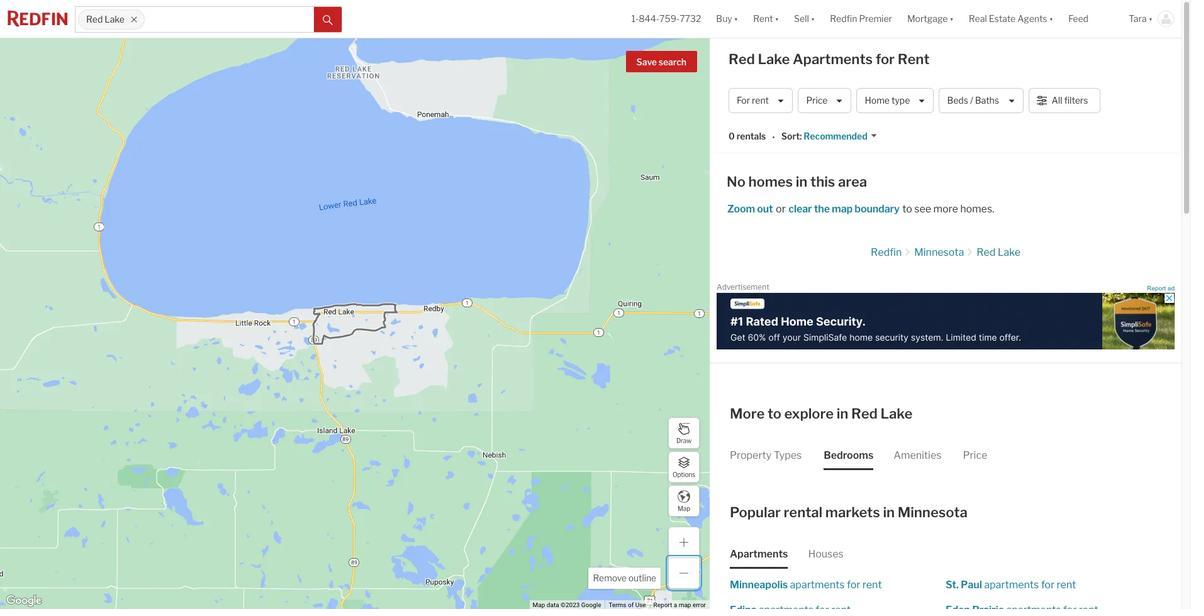 Task type: locate. For each thing, give the bounding box(es) containing it.
rent down mortgage
[[898, 51, 930, 67]]

0 horizontal spatial apartments
[[730, 549, 788, 561]]

1 vertical spatial apartments
[[730, 549, 788, 561]]

report ad
[[1148, 285, 1175, 292]]

minnesota down amenities
[[898, 505, 968, 521]]

▾ for rent ▾
[[775, 13, 779, 24]]

red
[[86, 14, 103, 25], [729, 51, 755, 67], [977, 247, 996, 259], [852, 406, 878, 422]]

red up the "bedrooms" element
[[852, 406, 878, 422]]

2 vertical spatial in
[[883, 505, 895, 521]]

redfin premier button
[[823, 0, 900, 38]]

lake
[[105, 14, 125, 25], [758, 51, 790, 67], [998, 247, 1021, 259], [881, 406, 913, 422]]

sort
[[782, 131, 800, 142]]

0 horizontal spatial to
[[768, 406, 782, 422]]

google image
[[3, 594, 45, 610]]

price up recommended
[[807, 95, 828, 106]]

▾ left sell
[[775, 13, 779, 24]]

1 horizontal spatial redfin
[[871, 247, 902, 259]]

1 vertical spatial map
[[533, 602, 545, 609]]

terms of use
[[609, 602, 646, 609]]

this
[[811, 174, 836, 190]]

for
[[876, 51, 895, 67], [847, 580, 861, 592], [1042, 580, 1055, 592]]

1 apartments from the left
[[790, 580, 845, 592]]

4 ▾ from the left
[[950, 13, 954, 24]]

0 horizontal spatial apartments
[[790, 580, 845, 592]]

use
[[636, 602, 646, 609]]

redfin left "premier"
[[830, 13, 858, 24]]

property
[[730, 450, 772, 462]]

in left this
[[796, 174, 808, 190]]

red lake apartments for rent
[[729, 51, 930, 67]]

1 vertical spatial rent
[[898, 51, 930, 67]]

▾ right mortgage
[[950, 13, 954, 24]]

1 horizontal spatial in
[[837, 406, 849, 422]]

0
[[729, 131, 735, 142]]

1 horizontal spatial apartments
[[793, 51, 873, 67]]

red lake left remove red lake image
[[86, 14, 125, 25]]

2 horizontal spatial in
[[883, 505, 895, 521]]

▾ inside buy ▾ dropdown button
[[734, 13, 738, 24]]

0 vertical spatial price
[[807, 95, 828, 106]]

zoom
[[728, 203, 755, 215]]

recommended
[[804, 131, 868, 142]]

for rent
[[737, 95, 769, 106]]

apartments right paul
[[985, 580, 1039, 592]]

buy ▾
[[717, 13, 738, 24]]

0 horizontal spatial rent
[[752, 95, 769, 106]]

price inside price button
[[807, 95, 828, 106]]

▾ inside rent ▾ dropdown button
[[775, 13, 779, 24]]

in right markets
[[883, 505, 895, 521]]

rent
[[754, 13, 773, 24], [898, 51, 930, 67]]

homes.
[[961, 203, 995, 215]]

homes
[[749, 174, 793, 190]]

1 horizontal spatial to
[[903, 203, 913, 215]]

0 horizontal spatial map
[[533, 602, 545, 609]]

no homes in this area
[[727, 174, 867, 190]]

▾ inside mortgage ▾ dropdown button
[[950, 13, 954, 24]]

1 vertical spatial red lake
[[977, 247, 1021, 259]]

0 vertical spatial map
[[678, 505, 691, 513]]

tara
[[1129, 13, 1147, 24]]

bedrooms
[[824, 450, 874, 462]]

1 vertical spatial price
[[963, 450, 988, 462]]

agents
[[1018, 13, 1048, 24]]

minnesota down more
[[915, 247, 964, 259]]

0 horizontal spatial report
[[654, 602, 672, 609]]

outline
[[629, 573, 657, 584]]

apartments up price button
[[793, 51, 873, 67]]

report left ad
[[1148, 285, 1166, 292]]

map down options
[[678, 505, 691, 513]]

all
[[1052, 95, 1063, 106]]

bedrooms element
[[824, 439, 874, 471]]

apartments down houses
[[790, 580, 845, 592]]

None search field
[[145, 7, 314, 32]]

▾ inside sell ▾ dropdown button
[[811, 13, 815, 24]]

houses
[[809, 549, 844, 561]]

1 horizontal spatial rent
[[898, 51, 930, 67]]

report for report ad
[[1148, 285, 1166, 292]]

844-
[[639, 13, 660, 24]]

1 horizontal spatial report
[[1148, 285, 1166, 292]]

▾ right the agents on the right
[[1050, 13, 1054, 24]]

boundary
[[855, 203, 900, 215]]

rent inside rent ▾ dropdown button
[[754, 13, 773, 24]]

minnesota
[[915, 247, 964, 259], [898, 505, 968, 521]]

▾ right buy
[[734, 13, 738, 24]]

save search
[[637, 57, 687, 67]]

rentals
[[737, 131, 766, 142]]

amenities element
[[894, 439, 942, 471]]

0 vertical spatial redfin
[[830, 13, 858, 24]]

for for red lake apartments for rent
[[876, 51, 895, 67]]

1 horizontal spatial apartments
[[985, 580, 1039, 592]]

rent
[[752, 95, 769, 106], [863, 580, 882, 592], [1057, 580, 1077, 592]]

feed button
[[1061, 0, 1122, 38]]

1 vertical spatial map
[[679, 602, 691, 609]]

for rent button
[[729, 88, 793, 113]]

red down homes.
[[977, 247, 996, 259]]

0 horizontal spatial red lake
[[86, 14, 125, 25]]

amenities
[[894, 450, 942, 462]]

more to explore in red lake
[[730, 406, 913, 422]]

in right explore
[[837, 406, 849, 422]]

1 horizontal spatial price
[[963, 450, 988, 462]]

sell
[[794, 13, 809, 24]]

1 ▾ from the left
[[734, 13, 738, 24]]

2 horizontal spatial for
[[1042, 580, 1055, 592]]

to right the more
[[768, 406, 782, 422]]

1 vertical spatial redfin
[[871, 247, 902, 259]]

apartments up the minneapolis
[[730, 549, 788, 561]]

report inside button
[[1148, 285, 1166, 292]]

1 vertical spatial in
[[837, 406, 849, 422]]

3 ▾ from the left
[[811, 13, 815, 24]]

0 vertical spatial rent
[[754, 13, 773, 24]]

search
[[659, 57, 687, 67]]

0 horizontal spatial in
[[796, 174, 808, 190]]

redfin premier
[[830, 13, 893, 24]]

2 ▾ from the left
[[775, 13, 779, 24]]

report a map error link
[[654, 602, 706, 609]]

report left a
[[654, 602, 672, 609]]

buy ▾ button
[[709, 0, 746, 38]]

1 horizontal spatial map
[[678, 505, 691, 513]]

sort :
[[782, 131, 802, 142]]

map right 'the'
[[832, 203, 853, 215]]

beds / baths button
[[939, 88, 1024, 113]]

real estate agents ▾
[[969, 13, 1054, 24]]

price
[[807, 95, 828, 106], [963, 450, 988, 462]]

rent inside button
[[752, 95, 769, 106]]

options button
[[668, 452, 700, 483]]

▾
[[734, 13, 738, 24], [775, 13, 779, 24], [811, 13, 815, 24], [950, 13, 954, 24], [1050, 13, 1054, 24], [1149, 13, 1153, 24]]

map inside button
[[678, 505, 691, 513]]

terms
[[609, 602, 627, 609]]

home
[[865, 95, 890, 106]]

for
[[737, 95, 750, 106]]

1 horizontal spatial map
[[832, 203, 853, 215]]

6 ▾ from the left
[[1149, 13, 1153, 24]]

out
[[757, 203, 773, 215]]

more
[[934, 203, 959, 215]]

0 vertical spatial report
[[1148, 285, 1166, 292]]

1 horizontal spatial for
[[876, 51, 895, 67]]

redfin down boundary
[[871, 247, 902, 259]]

0 horizontal spatial rent
[[754, 13, 773, 24]]

map right a
[[679, 602, 691, 609]]

baths
[[976, 95, 1000, 106]]

redfin inside button
[[830, 13, 858, 24]]

redfin for redfin premier
[[830, 13, 858, 24]]

red lake down homes.
[[977, 247, 1021, 259]]

1 vertical spatial to
[[768, 406, 782, 422]]

1 vertical spatial report
[[654, 602, 672, 609]]

rent right buy ▾
[[754, 13, 773, 24]]

0 horizontal spatial redfin
[[830, 13, 858, 24]]

in
[[796, 174, 808, 190], [837, 406, 849, 422], [883, 505, 895, 521]]

▾ right the tara
[[1149, 13, 1153, 24]]

map left data at left
[[533, 602, 545, 609]]

5 ▾ from the left
[[1050, 13, 1054, 24]]

0 vertical spatial minnesota
[[915, 247, 964, 259]]

0 rentals •
[[729, 131, 775, 143]]

price right amenities
[[963, 450, 988, 462]]

houses element
[[809, 538, 844, 570]]

remove
[[593, 573, 627, 584]]

1 horizontal spatial red lake
[[977, 247, 1021, 259]]

▾ for sell ▾
[[811, 13, 815, 24]]

report
[[1148, 285, 1166, 292], [654, 602, 672, 609]]

all filters
[[1052, 95, 1089, 106]]

▾ right sell
[[811, 13, 815, 24]]

0 horizontal spatial price
[[807, 95, 828, 106]]

2 apartments from the left
[[985, 580, 1039, 592]]

to left see
[[903, 203, 913, 215]]

paul
[[961, 580, 982, 592]]

•
[[773, 132, 775, 143]]

remove red lake image
[[130, 16, 138, 23]]

home type button
[[857, 88, 934, 113]]

property types element
[[730, 439, 802, 471]]

map
[[832, 203, 853, 215], [679, 602, 691, 609]]

map for map data ©2023 google
[[533, 602, 545, 609]]

0 vertical spatial apartments
[[793, 51, 873, 67]]



Task type: vqa. For each thing, say whether or not it's contained in the screenshot.
Amenities
yes



Task type: describe. For each thing, give the bounding box(es) containing it.
more
[[730, 406, 765, 422]]

real estate agents ▾ link
[[969, 0, 1054, 38]]

1-
[[632, 13, 639, 24]]

minneapolis apartments for rent
[[730, 580, 882, 592]]

st.
[[946, 580, 959, 592]]

map for map
[[678, 505, 691, 513]]

remove outline button
[[589, 568, 661, 590]]

map button
[[668, 486, 700, 517]]

0 horizontal spatial map
[[679, 602, 691, 609]]

submit search image
[[323, 15, 333, 25]]

draw
[[677, 437, 692, 445]]

mortgage ▾ button
[[908, 0, 954, 38]]

clear the map boundary button
[[788, 203, 901, 215]]

data
[[547, 602, 559, 609]]

/
[[971, 95, 974, 106]]

buy
[[717, 13, 732, 24]]

property types
[[730, 450, 802, 462]]

:
[[800, 131, 802, 142]]

sell ▾ button
[[787, 0, 823, 38]]

type
[[892, 95, 910, 106]]

mortgage ▾
[[908, 13, 954, 24]]

ad region
[[717, 293, 1175, 350]]

remove outline
[[593, 573, 657, 584]]

save search button
[[626, 51, 697, 72]]

terms of use link
[[609, 602, 646, 609]]

0 vertical spatial in
[[796, 174, 808, 190]]

2 horizontal spatial rent
[[1057, 580, 1077, 592]]

options
[[673, 471, 696, 479]]

tara ▾
[[1129, 13, 1153, 24]]

map region
[[0, 0, 748, 610]]

minnesota link
[[915, 247, 964, 259]]

rent ▾ button
[[754, 0, 779, 38]]

see
[[915, 203, 932, 215]]

1-844-759-7732
[[632, 13, 701, 24]]

save
[[637, 57, 657, 67]]

0 vertical spatial map
[[832, 203, 853, 215]]

feed
[[1069, 13, 1089, 24]]

markets
[[826, 505, 881, 521]]

explore
[[785, 406, 834, 422]]

recommended button
[[802, 131, 878, 143]]

ad
[[1168, 285, 1175, 292]]

in for markets
[[883, 505, 895, 521]]

or
[[776, 203, 786, 215]]

759-
[[660, 13, 680, 24]]

advertisement
[[717, 283, 770, 292]]

area
[[838, 174, 867, 190]]

filters
[[1065, 95, 1089, 106]]

beds
[[948, 95, 969, 106]]

redfin link
[[871, 247, 902, 259]]

popular rental markets in minnesota
[[730, 505, 968, 521]]

popular
[[730, 505, 781, 521]]

sell ▾
[[794, 13, 815, 24]]

minneapolis
[[730, 580, 788, 592]]

red up for
[[729, 51, 755, 67]]

▾ for tara ▾
[[1149, 13, 1153, 24]]

red lake link
[[977, 247, 1021, 259]]

zoom out button
[[727, 203, 774, 215]]

all filters button
[[1029, 88, 1101, 113]]

for for st. paul apartments for rent
[[1042, 580, 1055, 592]]

0 horizontal spatial for
[[847, 580, 861, 592]]

7732
[[680, 13, 701, 24]]

report for report a map error
[[654, 602, 672, 609]]

types
[[774, 450, 802, 462]]

sell ▾ button
[[794, 0, 815, 38]]

▾ inside "real estate agents ▾" link
[[1050, 13, 1054, 24]]

1 vertical spatial minnesota
[[898, 505, 968, 521]]

the
[[814, 203, 830, 215]]

1 horizontal spatial rent
[[863, 580, 882, 592]]

▾ for mortgage ▾
[[950, 13, 954, 24]]

▾ for buy ▾
[[734, 13, 738, 24]]

rent ▾ button
[[746, 0, 787, 38]]

apartments element
[[730, 538, 788, 570]]

zoom out or clear the map boundary to see more homes.
[[728, 203, 995, 215]]

redfin for redfin
[[871, 247, 902, 259]]

beds / baths
[[948, 95, 1000, 106]]

no
[[727, 174, 746, 190]]

in for explore
[[837, 406, 849, 422]]

estate
[[989, 13, 1016, 24]]

of
[[628, 602, 634, 609]]

0 vertical spatial red lake
[[86, 14, 125, 25]]

©2023
[[561, 602, 580, 609]]

price button
[[798, 88, 852, 113]]

price element
[[963, 439, 988, 471]]

1-844-759-7732 link
[[632, 13, 701, 24]]

map data ©2023 google
[[533, 602, 601, 609]]

premier
[[859, 13, 893, 24]]

real estate agents ▾ button
[[962, 0, 1061, 38]]

rental
[[784, 505, 823, 521]]

rent ▾
[[754, 13, 779, 24]]

red left remove red lake image
[[86, 14, 103, 25]]

mortgage
[[908, 13, 948, 24]]

report ad button
[[1148, 285, 1175, 295]]

st. paul apartments for rent
[[946, 580, 1077, 592]]

google
[[582, 602, 601, 609]]

report a map error
[[654, 602, 706, 609]]

real
[[969, 13, 987, 24]]

0 vertical spatial to
[[903, 203, 913, 215]]



